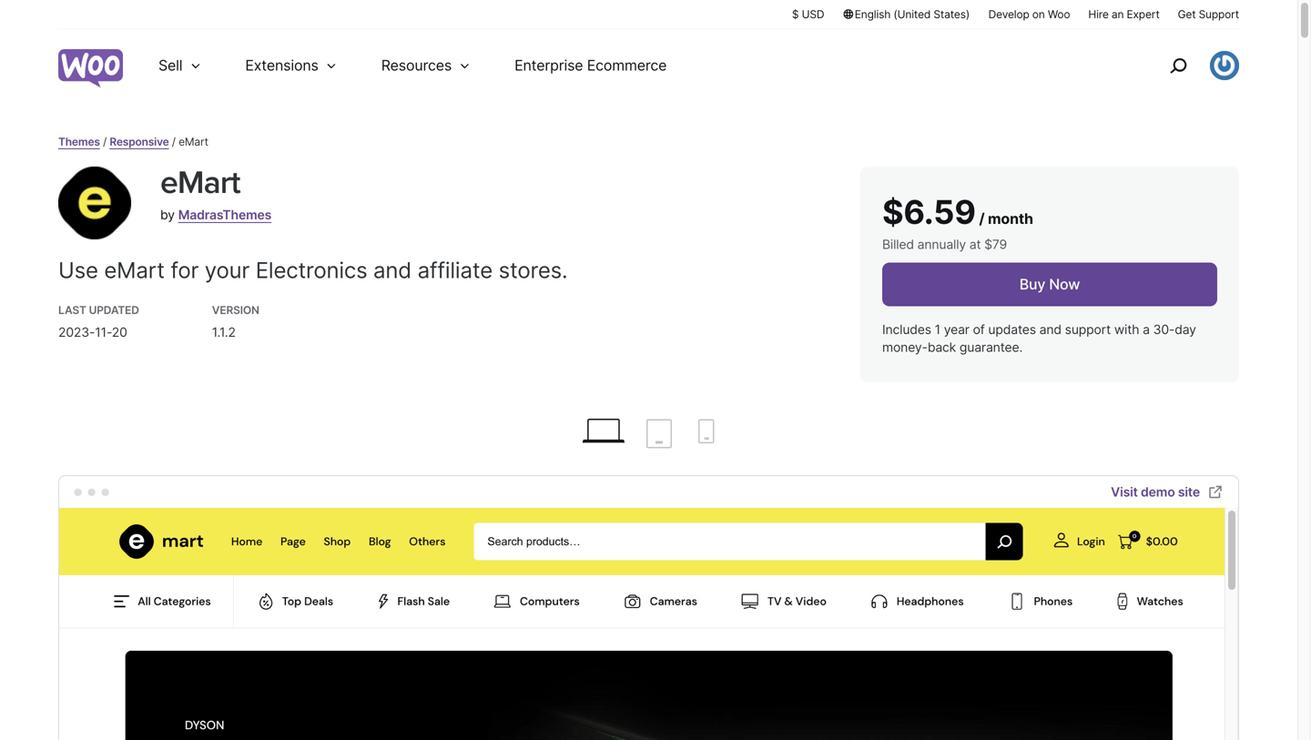 Task type: locate. For each thing, give the bounding box(es) containing it.
1.1.2
[[212, 325, 236, 340]]

demo
[[1142, 485, 1176, 500]]

sell
[[159, 56, 183, 74]]

$
[[793, 8, 799, 21]]

hire an expert
[[1089, 8, 1160, 21]]

use emart for your electronics and affiliate stores.
[[58, 257, 568, 284]]

0 vertical spatial /
[[103, 135, 107, 149]]

day
[[1175, 322, 1197, 338]]

1
[[935, 322, 941, 338]]

develop
[[989, 8, 1030, 21]]

and
[[374, 257, 412, 284], [1040, 322, 1062, 338]]

and left affiliate
[[374, 257, 412, 284]]

get
[[1179, 8, 1197, 21]]

version
[[212, 304, 259, 317]]

emart inside emart by madrasthemes
[[160, 164, 240, 202]]

electronics
[[256, 257, 368, 284]]

sell button
[[137, 29, 224, 102]]

english
[[855, 8, 891, 21]]

with
[[1115, 322, 1140, 338]]

0 horizontal spatial /
[[103, 135, 107, 149]]

themes link
[[58, 135, 100, 149]]

resources button
[[360, 29, 493, 102]]

usd
[[802, 8, 825, 21]]

extensions button
[[224, 29, 360, 102]]

states)
[[934, 8, 970, 21]]

english (united states)
[[855, 8, 970, 21]]

and left support
[[1040, 322, 1062, 338]]

20
[[112, 325, 127, 340]]

/ inside $6.59 / month billed annually at $79
[[980, 210, 985, 228]]

product icon image
[[58, 167, 131, 240]]

1 horizontal spatial /
[[980, 210, 985, 228]]

annually
[[918, 237, 967, 253]]

1 horizontal spatial and
[[1040, 322, 1062, 338]]

madrasthemes
[[178, 207, 272, 223]]

stores.
[[499, 257, 568, 284]]

visit demo site
[[1112, 485, 1201, 500]]

/ for themes
[[103, 135, 107, 149]]

and inside includes 1 year of updates and support with a 30-day money-back guarantee.
[[1040, 322, 1062, 338]]

0 vertical spatial and
[[374, 257, 412, 284]]

1 vertical spatial /
[[980, 210, 985, 228]]

1 vertical spatial and
[[1040, 322, 1062, 338]]

use
[[58, 257, 98, 284]]

hire
[[1089, 8, 1109, 21]]

themes
[[58, 135, 100, 149]]

a
[[1144, 322, 1151, 338]]

/ for $6.59
[[980, 210, 985, 228]]

/ up at
[[980, 210, 985, 228]]

on
[[1033, 8, 1046, 21]]

get support link
[[1179, 6, 1240, 22]]

/
[[103, 135, 107, 149], [980, 210, 985, 228]]

emart up madrasthemes "link" in the top of the page
[[160, 164, 240, 202]]

affiliate
[[418, 257, 493, 284]]

month
[[989, 210, 1034, 228]]

0 vertical spatial emart
[[160, 164, 240, 202]]

develop on woo link
[[989, 6, 1071, 22]]

responsive
[[110, 135, 169, 149]]

$79
[[985, 237, 1008, 253]]

$6.59 / month billed annually at $79
[[883, 192, 1034, 253]]

enterprise ecommerce
[[515, 56, 667, 74]]

billed
[[883, 237, 915, 253]]

30-
[[1154, 322, 1175, 338]]

emart up updated
[[104, 257, 165, 284]]

/ inside breadcrumb element
[[103, 135, 107, 149]]

emart
[[160, 164, 240, 202], [104, 257, 165, 284]]

and for support
[[1040, 322, 1062, 338]]

/ right themes
[[103, 135, 107, 149]]

visit
[[1112, 485, 1139, 500]]

0 horizontal spatial and
[[374, 257, 412, 284]]

enterprise ecommerce link
[[493, 29, 689, 102]]

woo
[[1048, 8, 1071, 21]]

english (united states) button
[[843, 6, 971, 22]]

for
[[171, 257, 199, 284]]

open account menu image
[[1211, 51, 1240, 80]]

last
[[58, 304, 86, 317]]



Task type: vqa. For each thing, say whether or not it's contained in the screenshot.
official
no



Task type: describe. For each thing, give the bounding box(es) containing it.
back
[[928, 340, 957, 356]]

buy now
[[1020, 276, 1081, 294]]

$ usd button
[[793, 6, 825, 22]]

hire an expert link
[[1089, 6, 1160, 22]]

get support
[[1179, 8, 1240, 21]]

version 1.1.2
[[212, 304, 259, 340]]

enterprise
[[515, 56, 583, 74]]

of
[[974, 322, 985, 338]]

updates
[[989, 322, 1037, 338]]

extensions
[[245, 56, 319, 74]]

year
[[945, 322, 970, 338]]

support
[[1200, 8, 1240, 21]]

site
[[1179, 485, 1201, 500]]

ecommerce
[[587, 56, 667, 74]]

last updated 2023-11-20
[[58, 304, 139, 340]]

and for affiliate
[[374, 257, 412, 284]]

breadcrumb element
[[58, 134, 1240, 150]]

themes / responsive / emart
[[58, 135, 209, 149]]

responsive link
[[110, 135, 169, 149]]

develop on woo
[[989, 8, 1071, 21]]

(united
[[894, 8, 931, 21]]

buy
[[1020, 276, 1046, 294]]

guarantee.
[[960, 340, 1023, 356]]

your
[[205, 257, 250, 284]]

visit demo site link
[[1112, 481, 1224, 503]]

updated
[[89, 304, 139, 317]]

service navigation menu element
[[1132, 36, 1240, 95]]

now
[[1050, 276, 1081, 294]]

includes 1 year of updates and support with a 30-day money-back guarantee.
[[883, 322, 1197, 356]]

$6.59
[[883, 192, 977, 232]]

11-
[[95, 325, 112, 340]]

includes
[[883, 322, 932, 338]]

support
[[1066, 322, 1112, 338]]

an
[[1112, 8, 1125, 21]]

resources
[[381, 56, 452, 74]]

2023-
[[58, 325, 95, 340]]

madrasthemes link
[[178, 207, 272, 223]]

at
[[970, 237, 982, 253]]

expert
[[1127, 8, 1160, 21]]

/ emart
[[172, 135, 209, 149]]

by
[[160, 207, 175, 223]]

buy now link
[[883, 263, 1218, 307]]

money-
[[883, 340, 928, 356]]

1 vertical spatial emart
[[104, 257, 165, 284]]

emart by madrasthemes
[[160, 164, 272, 223]]

$ usd
[[793, 8, 825, 21]]

search image
[[1164, 51, 1194, 80]]



